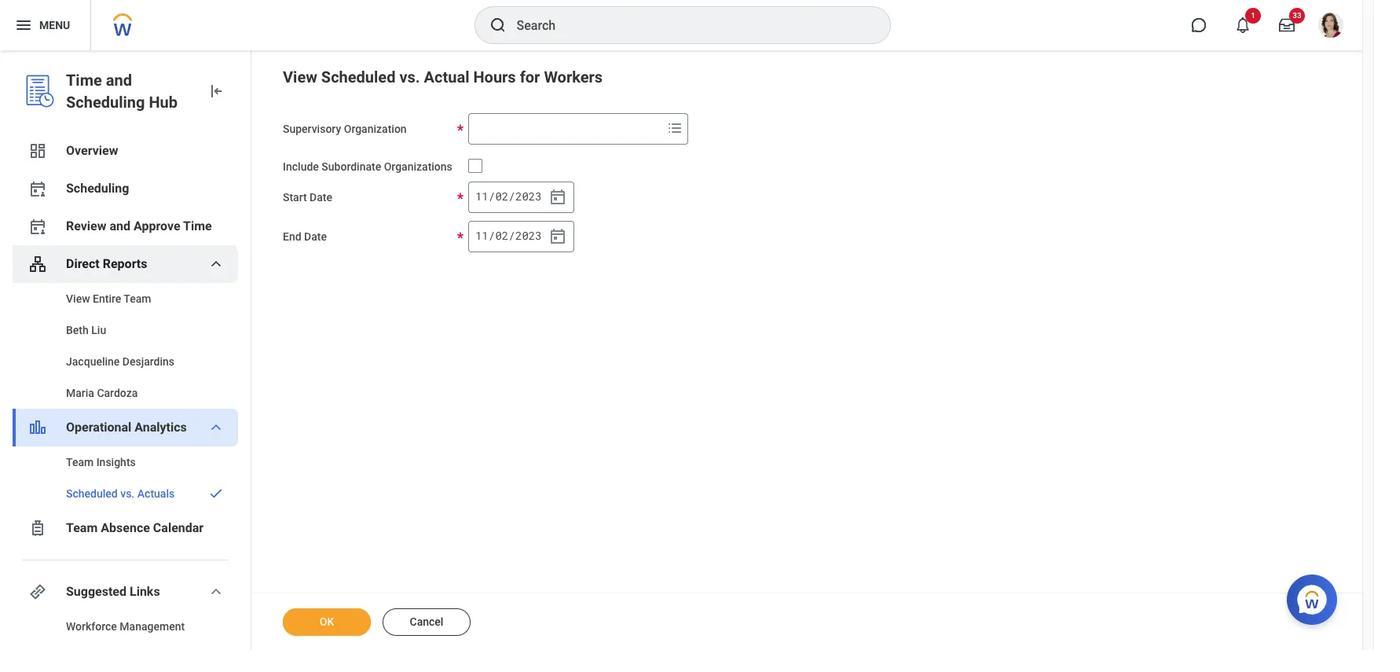Task type: locate. For each thing, give the bounding box(es) containing it.
0 vertical spatial and
[[106, 71, 132, 90]]

calendar image
[[549, 188, 567, 207], [549, 227, 567, 246]]

scheduling up "overview"
[[66, 93, 145, 112]]

review and approve time
[[66, 219, 212, 233]]

suggested links button
[[13, 573, 238, 611]]

/
[[489, 189, 495, 204], [509, 189, 515, 204], [489, 228, 495, 243], [509, 228, 515, 243]]

02 inside start date group
[[496, 189, 509, 204]]

0 vertical spatial chevron down small image
[[207, 255, 226, 274]]

1 vertical spatial and
[[110, 219, 131, 233]]

time down menu
[[66, 71, 102, 90]]

02 down start date group
[[496, 228, 509, 243]]

1 vertical spatial 11 / 02 / 2023
[[476, 228, 542, 243]]

view for view scheduled vs. actual hours for workers
[[283, 68, 317, 86]]

calendar image down start date group
[[549, 227, 567, 246]]

11 up end date group
[[476, 189, 489, 204]]

direct
[[66, 256, 100, 271]]

view up supervisory
[[283, 68, 317, 86]]

team inside team absence calendar link
[[66, 520, 98, 535]]

vs.
[[400, 68, 420, 86], [120, 487, 135, 500]]

suggested links
[[66, 584, 160, 599]]

team
[[124, 292, 151, 305], [66, 456, 94, 469], [66, 520, 98, 535]]

supervisory
[[283, 123, 341, 135]]

2023 up end date group
[[516, 189, 542, 204]]

suggested
[[66, 584, 127, 599]]

organization
[[344, 123, 407, 135]]

11
[[476, 189, 489, 204], [476, 228, 489, 243]]

2 11 from the top
[[476, 228, 489, 243]]

reports
[[103, 256, 147, 271]]

11 inside start date group
[[476, 189, 489, 204]]

operational analytics
[[66, 420, 187, 435]]

0 horizontal spatial vs.
[[120, 487, 135, 500]]

2 calendar image from the top
[[549, 227, 567, 246]]

0 vertical spatial 02
[[496, 189, 509, 204]]

2 2023 from the top
[[516, 228, 542, 243]]

1 11 from the top
[[476, 189, 489, 204]]

02
[[496, 189, 509, 204], [496, 228, 509, 243]]

team left absence
[[66, 520, 98, 535]]

1 02 from the top
[[496, 189, 509, 204]]

0 vertical spatial date
[[310, 191, 333, 203]]

date for start date
[[310, 191, 333, 203]]

maria cardoza
[[66, 387, 138, 399]]

transformation import image
[[207, 82, 226, 101]]

workforce management
[[66, 620, 185, 633]]

11 / 02 / 2023 inside start date group
[[476, 189, 542, 204]]

date
[[310, 191, 333, 203], [304, 230, 327, 243]]

1 11 / 02 / 2023 from the top
[[476, 189, 542, 204]]

2 02 from the top
[[496, 228, 509, 243]]

1 chevron down small image from the top
[[207, 255, 226, 274]]

end date
[[283, 230, 327, 243]]

1 vertical spatial 02
[[496, 228, 509, 243]]

0 vertical spatial 11
[[476, 189, 489, 204]]

beth liu
[[66, 324, 106, 336]]

2023 for start date
[[516, 189, 542, 204]]

ok button
[[283, 608, 371, 636]]

2023 inside end date group
[[516, 228, 542, 243]]

workforce
[[66, 620, 117, 633]]

1 vertical spatial calendar image
[[549, 227, 567, 246]]

11 inside end date group
[[476, 228, 489, 243]]

view left entire
[[66, 292, 90, 305]]

11 down start date group
[[476, 228, 489, 243]]

hub
[[149, 93, 178, 112]]

1 vertical spatial vs.
[[120, 487, 135, 500]]

supervisory organization
[[283, 123, 407, 135]]

1 scheduling from the top
[[66, 93, 145, 112]]

2023
[[516, 189, 542, 204], [516, 228, 542, 243]]

11 / 02 / 2023 up end date group
[[476, 189, 542, 204]]

02 inside end date group
[[496, 228, 509, 243]]

and
[[106, 71, 132, 90], [110, 219, 131, 233]]

0 horizontal spatial scheduled
[[66, 487, 118, 500]]

date right start
[[310, 191, 333, 203]]

workday assistant region
[[1288, 568, 1344, 625]]

1 vertical spatial 11
[[476, 228, 489, 243]]

0 horizontal spatial view
[[66, 292, 90, 305]]

maria
[[66, 387, 94, 399]]

jacqueline desjardins
[[66, 355, 175, 368]]

approve
[[134, 219, 180, 233]]

team left insights
[[66, 456, 94, 469]]

vs. left actual at left top
[[400, 68, 420, 86]]

11 / 02 / 2023 down start date group
[[476, 228, 542, 243]]

and up overview link
[[106, 71, 132, 90]]

0 vertical spatial team
[[124, 292, 151, 305]]

workers
[[544, 68, 603, 86]]

2023 inside start date group
[[516, 189, 542, 204]]

date right end
[[304, 230, 327, 243]]

2 chevron down small image from the top
[[207, 583, 226, 601]]

Supervisory Organization field
[[469, 115, 663, 143]]

1 vertical spatial 2023
[[516, 228, 542, 243]]

team inside team insights link
[[66, 456, 94, 469]]

jacqueline desjardins link
[[13, 346, 238, 377]]

review
[[66, 219, 107, 233]]

view inside 'link'
[[66, 292, 90, 305]]

1 vertical spatial scheduling
[[66, 181, 129, 196]]

1 horizontal spatial view
[[283, 68, 317, 86]]

0 vertical spatial 11 / 02 / 2023
[[476, 189, 542, 204]]

scheduling
[[66, 93, 145, 112], [66, 181, 129, 196]]

11 for end date
[[476, 228, 489, 243]]

chevron down small image for reports
[[207, 255, 226, 274]]

1 vertical spatial time
[[183, 219, 212, 233]]

0 vertical spatial calendar image
[[549, 188, 567, 207]]

33 button
[[1270, 8, 1306, 42]]

chevron down small image
[[207, 418, 226, 437]]

11 / 02 / 2023 inside end date group
[[476, 228, 542, 243]]

1 vertical spatial view
[[66, 292, 90, 305]]

time right approve
[[183, 219, 212, 233]]

date for end date
[[304, 230, 327, 243]]

for
[[520, 68, 540, 86]]

inbox large image
[[1280, 17, 1295, 33]]

chevron down small image
[[207, 255, 226, 274], [207, 583, 226, 601]]

view
[[283, 68, 317, 86], [66, 292, 90, 305]]

chevron down small image inside direct reports dropdown button
[[207, 255, 226, 274]]

scheduled vs. actuals link
[[13, 478, 238, 509]]

0 vertical spatial time
[[66, 71, 102, 90]]

0 vertical spatial scheduled
[[321, 68, 396, 86]]

calendar image inside start date group
[[549, 188, 567, 207]]

1 2023 from the top
[[516, 189, 542, 204]]

scheduled
[[321, 68, 396, 86], [66, 487, 118, 500]]

dashboard image
[[28, 141, 47, 160]]

direct reports element
[[13, 283, 238, 409]]

scheduling down "overview"
[[66, 181, 129, 196]]

2 scheduling from the top
[[66, 181, 129, 196]]

cancel button
[[383, 608, 471, 636]]

02 for end date
[[496, 228, 509, 243]]

2 vertical spatial team
[[66, 520, 98, 535]]

desjardins
[[123, 355, 175, 368]]

0 vertical spatial scheduling
[[66, 93, 145, 112]]

1 calendar image from the top
[[549, 188, 567, 207]]

1 vertical spatial chevron down small image
[[207, 583, 226, 601]]

actuals
[[137, 487, 175, 500]]

workforce management link
[[13, 611, 238, 642]]

1 horizontal spatial scheduled
[[321, 68, 396, 86]]

navigation pane region
[[0, 50, 252, 650]]

02 up end date group
[[496, 189, 509, 204]]

0 vertical spatial 2023
[[516, 189, 542, 204]]

calendar user solid image
[[28, 179, 47, 198]]

review and approve time link
[[13, 208, 238, 245]]

vs. left actuals
[[120, 487, 135, 500]]

11 / 02 / 2023
[[476, 189, 542, 204], [476, 228, 542, 243]]

0 horizontal spatial time
[[66, 71, 102, 90]]

and inside 'time and scheduling hub'
[[106, 71, 132, 90]]

1 horizontal spatial vs.
[[400, 68, 420, 86]]

search image
[[489, 16, 507, 35]]

time and scheduling hub
[[66, 71, 178, 112]]

0 vertical spatial view
[[283, 68, 317, 86]]

and right 'review'
[[110, 219, 131, 233]]

direct reports
[[66, 256, 147, 271]]

time and scheduling hub element
[[66, 69, 194, 113]]

calendar user solid image
[[28, 217, 47, 236]]

1 vertical spatial scheduled
[[66, 487, 118, 500]]

calendar image inside end date group
[[549, 227, 567, 246]]

calendar
[[153, 520, 204, 535]]

1 vertical spatial date
[[304, 230, 327, 243]]

2 11 / 02 / 2023 from the top
[[476, 228, 542, 243]]

calendar image up end date group
[[549, 188, 567, 207]]

2023 down start date group
[[516, 228, 542, 243]]

scheduled up supervisory organization at left top
[[321, 68, 396, 86]]

11 / 02 / 2023 for start date
[[476, 189, 542, 204]]

team for team insights
[[66, 456, 94, 469]]

team right entire
[[124, 292, 151, 305]]

scheduled inside operational analytics "element"
[[66, 487, 118, 500]]

time
[[66, 71, 102, 90], [183, 219, 212, 233]]

direct reports button
[[13, 245, 238, 283]]

1 vertical spatial team
[[66, 456, 94, 469]]

scheduled down team insights at the bottom left
[[66, 487, 118, 500]]

justify image
[[14, 16, 33, 35]]



Task type: describe. For each thing, give the bounding box(es) containing it.
view scheduled vs. actual hours for workers
[[283, 68, 603, 86]]

menu
[[39, 19, 70, 31]]

start
[[283, 191, 307, 203]]

vs. inside operational analytics "element"
[[120, 487, 135, 500]]

cancel
[[410, 616, 444, 628]]

view entire team
[[66, 292, 151, 305]]

beth
[[66, 324, 89, 336]]

team insights
[[66, 456, 136, 469]]

team absence calendar
[[66, 520, 204, 535]]

overview
[[66, 143, 118, 158]]

prompts image
[[666, 119, 685, 138]]

start date group
[[468, 181, 575, 213]]

cardoza
[[97, 387, 138, 399]]

subordinate
[[322, 160, 381, 173]]

include
[[283, 160, 319, 173]]

0 vertical spatial vs.
[[400, 68, 420, 86]]

11 / 02 / 2023 for end date
[[476, 228, 542, 243]]

team insights link
[[13, 447, 238, 478]]

liu
[[91, 324, 106, 336]]

link image
[[28, 583, 47, 601]]

scheduled vs. actuals
[[66, 487, 175, 500]]

view entire team link
[[13, 283, 238, 314]]

33
[[1293, 11, 1302, 20]]

menu button
[[0, 0, 91, 50]]

task timeoff image
[[28, 519, 47, 538]]

1
[[1252, 11, 1256, 20]]

operational analytics button
[[13, 409, 238, 447]]

view team image
[[28, 255, 47, 274]]

include subordinate organizations
[[283, 160, 453, 173]]

operational analytics element
[[13, 447, 238, 509]]

organizations
[[384, 160, 453, 173]]

chart image
[[28, 418, 47, 437]]

and for review
[[110, 219, 131, 233]]

entire
[[93, 292, 121, 305]]

and for time
[[106, 71, 132, 90]]

calendar image for end date
[[549, 227, 567, 246]]

chevron down small image for links
[[207, 583, 226, 601]]

actual
[[424, 68, 470, 86]]

maria cardoza link
[[13, 377, 238, 409]]

scheduling inside 'time and scheduling hub'
[[66, 93, 145, 112]]

insights
[[96, 456, 136, 469]]

02 for start date
[[496, 189, 509, 204]]

time inside 'time and scheduling hub'
[[66, 71, 102, 90]]

jacqueline
[[66, 355, 120, 368]]

profile logan mcneil image
[[1319, 13, 1344, 41]]

links
[[130, 584, 160, 599]]

check image
[[207, 486, 226, 502]]

analytics
[[135, 420, 187, 435]]

team for team absence calendar
[[66, 520, 98, 535]]

absence
[[101, 520, 150, 535]]

scheduling link
[[13, 170, 238, 208]]

calendar image for start date
[[549, 188, 567, 207]]

ok
[[320, 616, 334, 628]]

Search Workday  search field
[[517, 8, 858, 42]]

notifications element
[[1327, 31, 1340, 44]]

end date group
[[468, 221, 575, 252]]

1 horizontal spatial time
[[183, 219, 212, 233]]

end
[[283, 230, 302, 243]]

view for view entire team
[[66, 292, 90, 305]]

team absence calendar link
[[13, 509, 238, 547]]

11 for start date
[[476, 189, 489, 204]]

start date
[[283, 191, 333, 203]]

operational
[[66, 420, 132, 435]]

notifications large image
[[1236, 17, 1251, 33]]

beth liu link
[[13, 314, 238, 346]]

management
[[120, 620, 185, 633]]

overview link
[[13, 132, 238, 170]]

hours
[[474, 68, 516, 86]]

1 button
[[1226, 8, 1262, 42]]

2023 for end date
[[516, 228, 542, 243]]

team inside view entire team 'link'
[[124, 292, 151, 305]]



Task type: vqa. For each thing, say whether or not it's contained in the screenshot.
'Hours'
yes



